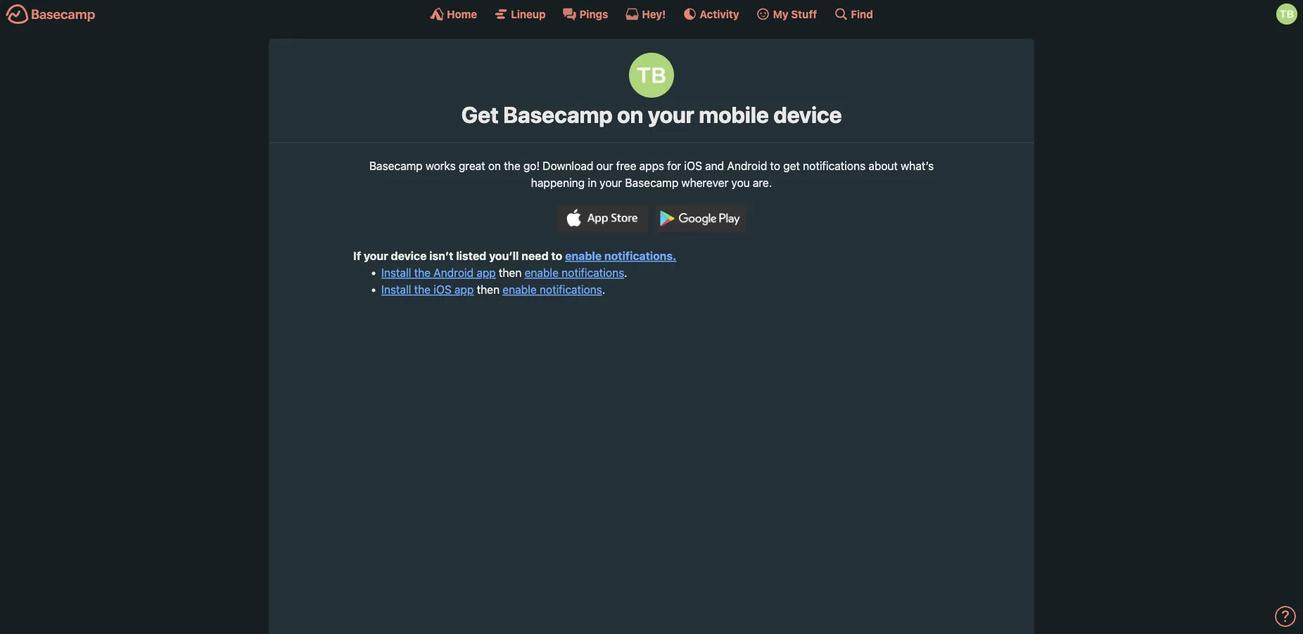 Task type: locate. For each thing, give the bounding box(es) containing it.
about
[[869, 159, 898, 172]]

your inside if your device isn't listed you'll need to enable notifications. install the android app then enable notifications . install the ios app then enable notifications .
[[364, 249, 388, 263]]

the down install the android app 'link'
[[414, 283, 431, 297]]

app down listed
[[477, 266, 496, 280]]

0 vertical spatial notifications
[[803, 159, 866, 172]]

0 vertical spatial basecamp
[[503, 101, 613, 128]]

1 vertical spatial android
[[434, 266, 474, 280]]

.
[[624, 266, 628, 280], [602, 283, 606, 297]]

are.
[[753, 176, 772, 189]]

basecamp
[[503, 101, 613, 128], [369, 159, 423, 172], [625, 176, 679, 189]]

0 vertical spatial android
[[727, 159, 767, 172]]

1 horizontal spatial app
[[477, 266, 496, 280]]

our
[[597, 159, 613, 172]]

notifications.
[[605, 249, 677, 263]]

your down tim burton image
[[648, 101, 694, 128]]

android inside the basecamp works great on the go! download our free apps for ios and android to get notifications about what's happening in your basecamp wherever you are.
[[727, 159, 767, 172]]

device left 'isn't'
[[391, 249, 427, 263]]

switch accounts image
[[6, 4, 96, 25]]

enable notifications link
[[525, 266, 624, 280], [503, 283, 602, 297]]

0 horizontal spatial android
[[434, 266, 474, 280]]

if
[[353, 249, 361, 263]]

your right if
[[364, 249, 388, 263]]

go!
[[524, 159, 540, 172]]

1 vertical spatial device
[[391, 249, 427, 263]]

0 vertical spatial app
[[477, 266, 496, 280]]

install down install the android app 'link'
[[382, 283, 411, 297]]

0 horizontal spatial on
[[488, 159, 501, 172]]

app down install the android app 'link'
[[455, 283, 474, 297]]

0 vertical spatial then
[[499, 266, 522, 280]]

0 vertical spatial on
[[617, 101, 644, 128]]

1 horizontal spatial .
[[624, 266, 628, 280]]

notifications
[[803, 159, 866, 172], [562, 266, 624, 280], [540, 283, 602, 297]]

1 horizontal spatial on
[[617, 101, 644, 128]]

enable
[[565, 249, 602, 263], [525, 266, 559, 280], [503, 283, 537, 297]]

notifications right get
[[803, 159, 866, 172]]

0 vertical spatial the
[[504, 159, 521, 172]]

1 horizontal spatial to
[[770, 159, 781, 172]]

2 vertical spatial enable
[[503, 283, 537, 297]]

1 vertical spatial basecamp
[[369, 159, 423, 172]]

0 horizontal spatial to
[[551, 249, 563, 263]]

to left get
[[770, 159, 781, 172]]

0 vertical spatial to
[[770, 159, 781, 172]]

pings button
[[563, 7, 608, 21]]

0 horizontal spatial device
[[391, 249, 427, 263]]

apps
[[640, 159, 665, 172]]

notifications down enable notifications. link
[[562, 266, 624, 280]]

0 vertical spatial ios
[[685, 159, 703, 172]]

enable notifications. link
[[565, 249, 677, 263]]

1 vertical spatial enable
[[525, 266, 559, 280]]

isn't
[[429, 249, 454, 263]]

0 horizontal spatial ios
[[434, 283, 452, 297]]

the inside the basecamp works great on the go! download our free apps for ios and android to get notifications about what's happening in your basecamp wherever you are.
[[504, 159, 521, 172]]

activity
[[700, 8, 739, 20]]

app
[[477, 266, 496, 280], [455, 283, 474, 297]]

2 vertical spatial your
[[364, 249, 388, 263]]

enable notifications link for install the ios app
[[503, 283, 602, 297]]

notifications inside the basecamp works great on the go! download our free apps for ios and android to get notifications about what's happening in your basecamp wherever you are.
[[803, 159, 866, 172]]

basecamp left works
[[369, 159, 423, 172]]

0 horizontal spatial your
[[364, 249, 388, 263]]

0 vertical spatial install
[[382, 266, 411, 280]]

0 horizontal spatial .
[[602, 283, 606, 297]]

0 vertical spatial device
[[774, 101, 842, 128]]

0 vertical spatial enable notifications link
[[525, 266, 624, 280]]

1 vertical spatial on
[[488, 159, 501, 172]]

basecamp up download
[[503, 101, 613, 128]]

device inside if your device isn't listed you'll need to enable notifications. install the android app then enable notifications . install the ios app then enable notifications .
[[391, 249, 427, 263]]

2 vertical spatial basecamp
[[625, 176, 679, 189]]

notifications for .
[[562, 266, 624, 280]]

find button
[[834, 7, 873, 21]]

in
[[588, 176, 597, 189]]

android up you
[[727, 159, 767, 172]]

0 vertical spatial your
[[648, 101, 694, 128]]

0 vertical spatial .
[[624, 266, 628, 280]]

device
[[774, 101, 842, 128], [391, 249, 427, 263]]

install
[[382, 266, 411, 280], [382, 283, 411, 297]]

1 vertical spatial your
[[600, 176, 622, 189]]

lineup
[[511, 8, 546, 20]]

1 vertical spatial notifications
[[562, 266, 624, 280]]

home link
[[430, 7, 477, 21]]

on down tim burton image
[[617, 101, 644, 128]]

install up install the ios app link
[[382, 266, 411, 280]]

1 install from the top
[[382, 266, 411, 280]]

notifications down need
[[540, 283, 602, 297]]

1 horizontal spatial android
[[727, 159, 767, 172]]

1 horizontal spatial your
[[600, 176, 622, 189]]

main element
[[0, 0, 1304, 27]]

the left go! at left top
[[504, 159, 521, 172]]

2 horizontal spatial your
[[648, 101, 694, 128]]

the up install the ios app link
[[414, 266, 431, 280]]

you'll
[[489, 249, 519, 263]]

ios down install the android app 'link'
[[434, 283, 452, 297]]

2 vertical spatial the
[[414, 283, 431, 297]]

0 horizontal spatial app
[[455, 283, 474, 297]]

to
[[770, 159, 781, 172], [551, 249, 563, 263]]

1 horizontal spatial ios
[[685, 159, 703, 172]]

works
[[426, 159, 456, 172]]

android
[[727, 159, 767, 172], [434, 266, 474, 280]]

on right 'great'
[[488, 159, 501, 172]]

1 vertical spatial install
[[382, 283, 411, 297]]

device up get
[[774, 101, 842, 128]]

android inside if your device isn't listed you'll need to enable notifications. install the android app then enable notifications . install the ios app then enable notifications .
[[434, 266, 474, 280]]

1 horizontal spatial basecamp
[[503, 101, 613, 128]]

mobile
[[699, 101, 769, 128]]

ios
[[685, 159, 703, 172], [434, 283, 452, 297]]

android down 'isn't'
[[434, 266, 474, 280]]

your
[[648, 101, 694, 128], [600, 176, 622, 189], [364, 249, 388, 263]]

for
[[667, 159, 682, 172]]

1 vertical spatial to
[[551, 249, 563, 263]]

ios right for in the top right of the page
[[685, 159, 703, 172]]

1 vertical spatial ios
[[434, 283, 452, 297]]

activity link
[[683, 7, 739, 21]]

your inside the basecamp works great on the go! download our free apps for ios and android to get notifications about what's happening in your basecamp wherever you are.
[[600, 176, 622, 189]]

basecamp down the apps
[[625, 176, 679, 189]]

then
[[499, 266, 522, 280], [477, 283, 500, 297]]

my
[[773, 8, 789, 20]]

1 vertical spatial enable notifications link
[[503, 283, 602, 297]]

the
[[504, 159, 521, 172], [414, 266, 431, 280], [414, 283, 431, 297]]

lineup link
[[494, 7, 546, 21]]

home
[[447, 8, 477, 20]]

your down our
[[600, 176, 622, 189]]

to right need
[[551, 249, 563, 263]]

on
[[617, 101, 644, 128], [488, 159, 501, 172]]



Task type: vqa. For each thing, say whether or not it's contained in the screenshot.
Device inside the If your device isn't listed you'll need to enable notifications. Install the Android app then enable notifications . Install the iOS app then enable notifications .
yes



Task type: describe. For each thing, give the bounding box(es) containing it.
tim burton image
[[629, 53, 674, 98]]

great
[[459, 159, 485, 172]]

1 vertical spatial .
[[602, 283, 606, 297]]

listed
[[456, 249, 487, 263]]

my stuff button
[[756, 7, 817, 21]]

you
[[732, 176, 750, 189]]

need
[[522, 249, 549, 263]]

1 horizontal spatial device
[[774, 101, 842, 128]]

get basecamp on your mobile device
[[461, 101, 842, 128]]

1 vertical spatial the
[[414, 266, 431, 280]]

get
[[461, 101, 499, 128]]

basecamp works great on the go! download our free apps for ios and android to get notifications about what's happening in your basecamp wherever you are.
[[369, 159, 934, 189]]

2 install from the top
[[382, 283, 411, 297]]

download
[[543, 159, 594, 172]]

install the ios app link
[[382, 283, 474, 297]]

0 vertical spatial enable
[[565, 249, 602, 263]]

enable notifications link for install the android app
[[525, 266, 624, 280]]

0 horizontal spatial basecamp
[[369, 159, 423, 172]]

notifications for about
[[803, 159, 866, 172]]

install the android app link
[[382, 266, 496, 280]]

ios inside the basecamp works great on the go! download our free apps for ios and android to get notifications about what's happening in your basecamp wherever you are.
[[685, 159, 703, 172]]

download on the play store image
[[655, 205, 747, 232]]

stuff
[[791, 8, 817, 20]]

on inside the basecamp works great on the go! download our free apps for ios and android to get notifications about what's happening in your basecamp wherever you are.
[[488, 159, 501, 172]]

get
[[784, 159, 800, 172]]

wherever
[[682, 176, 729, 189]]

1 vertical spatial app
[[455, 283, 474, 297]]

to inside the basecamp works great on the go! download our free apps for ios and android to get notifications about what's happening in your basecamp wherever you are.
[[770, 159, 781, 172]]

ios inside if your device isn't listed you'll need to enable notifications. install the android app then enable notifications . install the ios app then enable notifications .
[[434, 283, 452, 297]]

happening
[[531, 176, 585, 189]]

find
[[851, 8, 873, 20]]

and
[[705, 159, 725, 172]]

if your device isn't listed you'll need to enable notifications. install the android app then enable notifications . install the ios app then enable notifications .
[[353, 249, 677, 297]]

my stuff
[[773, 8, 817, 20]]

2 vertical spatial notifications
[[540, 283, 602, 297]]

to inside if your device isn't listed you'll need to enable notifications. install the android app then enable notifications . install the ios app then enable notifications .
[[551, 249, 563, 263]]

what's
[[901, 159, 934, 172]]

1 vertical spatial then
[[477, 283, 500, 297]]

free
[[616, 159, 637, 172]]

download on the app store image
[[557, 205, 649, 232]]

hey!
[[642, 8, 666, 20]]

tim burton image
[[1277, 4, 1298, 25]]

hey! button
[[625, 7, 666, 21]]

2 horizontal spatial basecamp
[[625, 176, 679, 189]]

pings
[[580, 8, 608, 20]]



